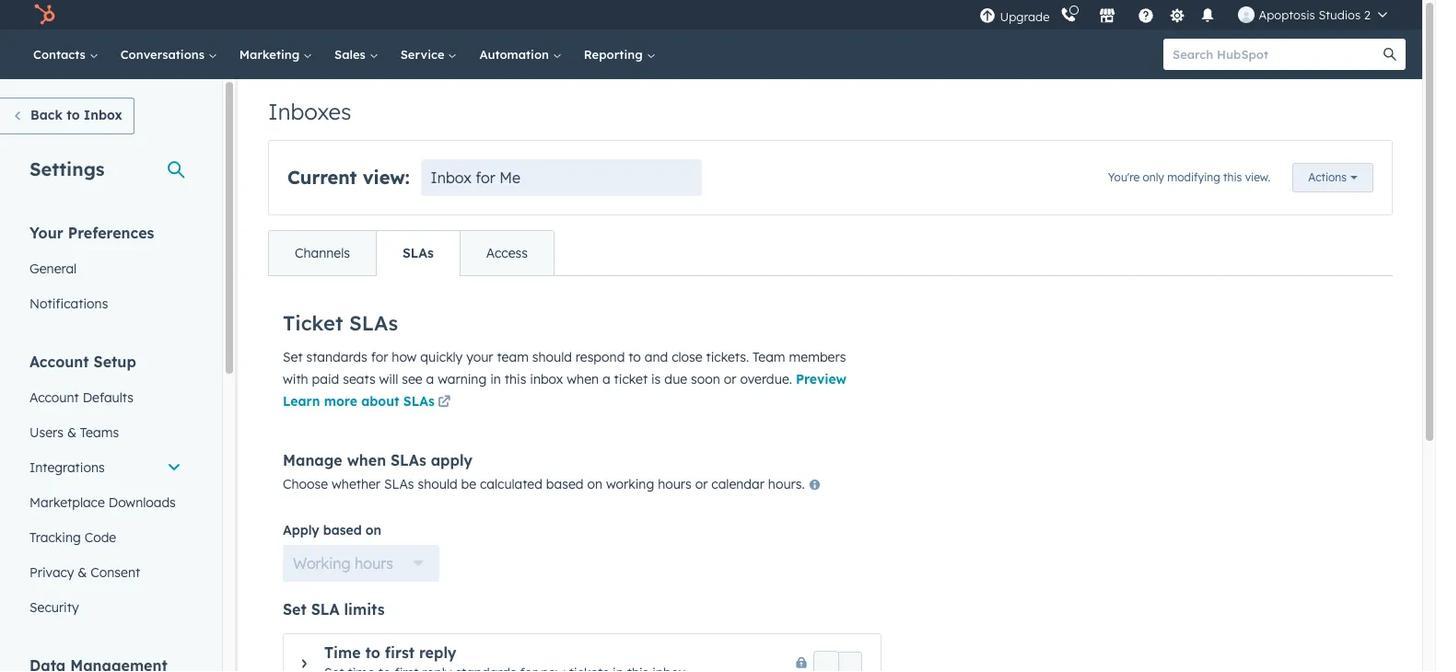 Task type: vqa. For each thing, say whether or not it's contained in the screenshot.
progress bar
no



Task type: locate. For each thing, give the bounding box(es) containing it.
general link
[[18, 252, 193, 287]]

me
[[500, 169, 521, 187]]

overdue.
[[740, 371, 792, 388]]

slas link
[[376, 231, 460, 276]]

set for set standards for how quickly your team should respond to and close tickets. team members with paid seats will see a warning in this inbox when a ticket is due soon or overdue. preview
[[283, 349, 303, 366]]

downloads
[[108, 495, 176, 511]]

tab list
[[268, 230, 555, 276]]

current
[[288, 166, 357, 189]]

link opens in a new window image
[[438, 393, 451, 415], [438, 396, 451, 410]]

1 vertical spatial this
[[505, 371, 527, 388]]

settings
[[29, 158, 105, 181]]

0 horizontal spatial &
[[67, 425, 76, 441]]

menu
[[978, 0, 1401, 29]]

based up working hours
[[323, 523, 362, 539]]

to left first
[[365, 644, 380, 663]]

set up with
[[283, 349, 303, 366]]

reply
[[419, 644, 457, 663]]

2 horizontal spatial to
[[629, 349, 641, 366]]

a down respond
[[603, 371, 611, 388]]

based right calculated
[[546, 476, 584, 493]]

1 vertical spatial for
[[371, 349, 388, 366]]

1 horizontal spatial a
[[603, 371, 611, 388]]

when
[[567, 371, 599, 388], [347, 452, 386, 470]]

&
[[67, 425, 76, 441], [78, 565, 87, 581]]

seats
[[343, 371, 376, 388]]

for up will on the left bottom of the page
[[371, 349, 388, 366]]

or left the calendar
[[695, 476, 708, 493]]

0 horizontal spatial this
[[505, 371, 527, 388]]

0 horizontal spatial hours
[[355, 555, 393, 573]]

inbox for me button
[[421, 159, 702, 196]]

based
[[546, 476, 584, 493], [323, 523, 362, 539]]

1 vertical spatial to
[[629, 349, 641, 366]]

set inside set standards for how quickly your team should respond to and close tickets. team members with paid seats will see a warning in this inbox when a ticket is due soon or overdue. preview
[[283, 349, 303, 366]]

help image
[[1139, 8, 1155, 25]]

on left working
[[587, 476, 603, 493]]

marketplace downloads
[[29, 495, 176, 511]]

only
[[1143, 170, 1165, 184]]

1 horizontal spatial or
[[724, 371, 737, 388]]

tracking
[[29, 530, 81, 546]]

apoptosis studios 2 button
[[1228, 0, 1399, 29]]

close
[[672, 349, 703, 366]]

working hours button
[[283, 546, 440, 582]]

whether
[[332, 476, 381, 493]]

on up working hours "popup button"
[[366, 523, 382, 539]]

1 horizontal spatial inbox
[[431, 169, 472, 187]]

hours up the limits
[[355, 555, 393, 573]]

slas left apply
[[391, 452, 426, 470]]

0 horizontal spatial should
[[418, 476, 458, 493]]

this left view.
[[1224, 170, 1242, 184]]

tracking code
[[29, 530, 116, 546]]

about
[[361, 393, 400, 410]]

slas
[[403, 245, 434, 262], [349, 311, 398, 336], [403, 393, 435, 410], [391, 452, 426, 470], [384, 476, 414, 493]]

your
[[466, 349, 494, 366]]

to left and
[[629, 349, 641, 366]]

1 horizontal spatial based
[[546, 476, 584, 493]]

0 vertical spatial for
[[476, 169, 496, 187]]

1 vertical spatial when
[[347, 452, 386, 470]]

time to first reply
[[324, 644, 457, 663]]

0 horizontal spatial a
[[426, 371, 434, 388]]

account up account defaults
[[29, 353, 89, 371]]

view:
[[363, 166, 410, 189]]

actions
[[1309, 170, 1347, 184]]

0 horizontal spatial based
[[323, 523, 362, 539]]

contacts
[[33, 47, 89, 62]]

0 vertical spatial should
[[532, 349, 572, 366]]

marketing
[[239, 47, 303, 62]]

to inside dropdown button
[[365, 644, 380, 663]]

link opens in a new window image inside learn more about slas link
[[438, 396, 451, 410]]

2 vertical spatial to
[[365, 644, 380, 663]]

soon
[[691, 371, 721, 388]]

tab list containing channels
[[268, 230, 555, 276]]

inbox right back
[[84, 107, 122, 123]]

apply based on
[[283, 523, 382, 539]]

set standards for how quickly your team should respond to and close tickets. team members with paid seats will see a warning in this inbox when a ticket is due soon or overdue. preview
[[283, 349, 847, 388]]

0 vertical spatial to
[[67, 107, 80, 123]]

when down respond
[[567, 371, 599, 388]]

time
[[324, 644, 361, 663]]

a right see
[[426, 371, 434, 388]]

search button
[[1375, 39, 1406, 70]]

1 vertical spatial or
[[695, 476, 708, 493]]

calling icon image
[[1061, 7, 1078, 24]]

should up inbox
[[532, 349, 572, 366]]

defaults
[[83, 390, 134, 406]]

this right "in"
[[505, 371, 527, 388]]

hubspot image
[[33, 4, 55, 26]]

1 account from the top
[[29, 353, 89, 371]]

0 vertical spatial when
[[567, 371, 599, 388]]

0 horizontal spatial to
[[67, 107, 80, 123]]

& for privacy
[[78, 565, 87, 581]]

1 vertical spatial inbox
[[431, 169, 472, 187]]

access
[[486, 245, 528, 262]]

hours right working
[[658, 476, 692, 493]]

for left me
[[476, 169, 496, 187]]

1 horizontal spatial to
[[365, 644, 380, 663]]

Search HubSpot search field
[[1164, 39, 1390, 70]]

integrations button
[[18, 451, 193, 486]]

will
[[379, 371, 398, 388]]

quickly
[[421, 349, 463, 366]]

tara schultz image
[[1239, 6, 1256, 23]]

1 horizontal spatial when
[[567, 371, 599, 388]]

0 vertical spatial set
[[283, 349, 303, 366]]

to right back
[[67, 107, 80, 123]]

or down tickets.
[[724, 371, 737, 388]]

should inside set standards for how quickly your team should respond to and close tickets. team members with paid seats will see a warning in this inbox when a ticket is due soon or overdue. preview
[[532, 349, 572, 366]]

& right privacy
[[78, 565, 87, 581]]

your
[[29, 224, 63, 242]]

1 vertical spatial on
[[366, 523, 382, 539]]

apply
[[283, 523, 319, 539]]

your preferences
[[29, 224, 154, 242]]

1 vertical spatial based
[[323, 523, 362, 539]]

help button
[[1131, 0, 1162, 29]]

& for users
[[67, 425, 76, 441]]

1 vertical spatial account
[[29, 390, 79, 406]]

0 vertical spatial hours
[[658, 476, 692, 493]]

inbox left me
[[431, 169, 472, 187]]

1 link opens in a new window image from the top
[[438, 393, 451, 415]]

for inside inbox for me 'popup button'
[[476, 169, 496, 187]]

0 vertical spatial or
[[724, 371, 737, 388]]

2 set from the top
[[283, 601, 307, 619]]

to for time to first reply
[[365, 644, 380, 663]]

0 horizontal spatial on
[[366, 523, 382, 539]]

to inside set standards for how quickly your team should respond to and close tickets. team members with paid seats will see a warning in this inbox when a ticket is due soon or overdue. preview
[[629, 349, 641, 366]]

1 horizontal spatial this
[[1224, 170, 1242, 184]]

2 account from the top
[[29, 390, 79, 406]]

0 vertical spatial &
[[67, 425, 76, 441]]

studios
[[1319, 7, 1361, 22]]

0 horizontal spatial for
[[371, 349, 388, 366]]

working hours
[[293, 555, 393, 573]]

1 horizontal spatial for
[[476, 169, 496, 187]]

1 a from the left
[[426, 371, 434, 388]]

1 vertical spatial set
[[283, 601, 307, 619]]

your preferences element
[[18, 223, 193, 322]]

back to inbox link
[[0, 98, 134, 135]]

a
[[426, 371, 434, 388], [603, 371, 611, 388]]

0 vertical spatial this
[[1224, 170, 1242, 184]]

notifications button
[[1193, 0, 1224, 29]]

or
[[724, 371, 737, 388], [695, 476, 708, 493]]

& right users
[[67, 425, 76, 441]]

and
[[645, 349, 668, 366]]

when up whether on the bottom left
[[347, 452, 386, 470]]

1 horizontal spatial should
[[532, 349, 572, 366]]

should down apply
[[418, 476, 458, 493]]

users & teams
[[29, 425, 119, 441]]

1 horizontal spatial &
[[78, 565, 87, 581]]

upgrade image
[[980, 8, 997, 24]]

2 link opens in a new window image from the top
[[438, 396, 451, 410]]

calling icon button
[[1054, 3, 1085, 27]]

account up users
[[29, 390, 79, 406]]

1 vertical spatial &
[[78, 565, 87, 581]]

inbox for me
[[431, 169, 521, 187]]

tickets.
[[706, 349, 749, 366]]

hours
[[658, 476, 692, 493], [355, 555, 393, 573]]

0 horizontal spatial when
[[347, 452, 386, 470]]

set left the "sla"
[[283, 601, 307, 619]]

1 horizontal spatial on
[[587, 476, 603, 493]]

0 vertical spatial account
[[29, 353, 89, 371]]

account defaults
[[29, 390, 134, 406]]

0 horizontal spatial inbox
[[84, 107, 122, 123]]

set sla limits
[[283, 601, 385, 619]]

1 set from the top
[[283, 349, 303, 366]]

1 vertical spatial hours
[[355, 555, 393, 573]]

marketing link
[[228, 29, 324, 79]]

inboxes
[[268, 98, 352, 125]]

apply
[[431, 452, 473, 470]]

set for set sla limits
[[283, 601, 307, 619]]

conversations link
[[109, 29, 228, 79]]



Task type: describe. For each thing, give the bounding box(es) containing it.
when inside set standards for how quickly your team should respond to and close tickets. team members with paid seats will see a warning in this inbox when a ticket is due soon or overdue. preview
[[567, 371, 599, 388]]

hours inside "popup button"
[[355, 555, 393, 573]]

slas up how
[[349, 311, 398, 336]]

hours.
[[768, 476, 805, 493]]

reporting link
[[573, 29, 667, 79]]

0 horizontal spatial or
[[695, 476, 708, 493]]

this inside set standards for how quickly your team should respond to and close tickets. team members with paid seats will see a warning in this inbox when a ticket is due soon or overdue. preview
[[505, 371, 527, 388]]

sales link
[[324, 29, 390, 79]]

notifications link
[[18, 287, 193, 322]]

in
[[490, 371, 501, 388]]

due
[[665, 371, 688, 388]]

channels link
[[269, 231, 376, 276]]

see
[[402, 371, 423, 388]]

settings link
[[1166, 5, 1189, 24]]

ticket
[[283, 311, 343, 336]]

preview
[[796, 371, 847, 388]]

settings image
[[1169, 8, 1186, 24]]

privacy
[[29, 565, 74, 581]]

more
[[324, 393, 357, 410]]

apoptosis studios 2
[[1259, 7, 1371, 22]]

integrations
[[29, 460, 105, 476]]

0 vertical spatial on
[[587, 476, 603, 493]]

consent
[[91, 565, 140, 581]]

with
[[283, 371, 308, 388]]

automation link
[[469, 29, 573, 79]]

account setup element
[[18, 352, 193, 626]]

inbox inside 'popup button'
[[431, 169, 472, 187]]

you're
[[1108, 170, 1140, 184]]

be
[[461, 476, 477, 493]]

users & teams link
[[18, 416, 193, 451]]

2 a from the left
[[603, 371, 611, 388]]

users
[[29, 425, 64, 441]]

marketplace downloads link
[[18, 486, 193, 521]]

preferences
[[68, 224, 154, 242]]

marketplaces button
[[1089, 0, 1127, 29]]

back
[[30, 107, 63, 123]]

to for back to inbox
[[67, 107, 80, 123]]

members
[[789, 349, 846, 366]]

you're only modifying this view.
[[1108, 170, 1271, 184]]

upgrade
[[1000, 9, 1050, 23]]

team
[[753, 349, 786, 366]]

actions button
[[1293, 163, 1374, 193]]

ticket slas
[[283, 311, 398, 336]]

respond
[[576, 349, 625, 366]]

2
[[1365, 7, 1371, 22]]

standards
[[306, 349, 367, 366]]

notifications image
[[1200, 8, 1217, 25]]

slas down view:
[[403, 245, 434, 262]]

manage
[[283, 452, 343, 470]]

0 vertical spatial based
[[546, 476, 584, 493]]

contacts link
[[22, 29, 109, 79]]

service
[[401, 47, 448, 62]]

warning
[[438, 371, 487, 388]]

working
[[293, 555, 351, 573]]

hubspot link
[[22, 4, 69, 26]]

privacy & consent
[[29, 565, 140, 581]]

calculated
[[480, 476, 543, 493]]

inbox
[[530, 371, 563, 388]]

general
[[29, 261, 77, 277]]

how
[[392, 349, 417, 366]]

ticket
[[614, 371, 648, 388]]

reporting
[[584, 47, 646, 62]]

0 vertical spatial inbox
[[84, 107, 122, 123]]

calendar
[[712, 476, 765, 493]]

team
[[497, 349, 529, 366]]

apoptosis
[[1259, 7, 1316, 22]]

account for account defaults
[[29, 390, 79, 406]]

conversations
[[120, 47, 208, 62]]

access link
[[460, 231, 554, 276]]

choose whether slas should be calculated based on working hours or calendar hours.
[[283, 476, 809, 493]]

back to inbox
[[30, 107, 122, 123]]

manage when slas apply
[[283, 452, 473, 470]]

slas down see
[[403, 393, 435, 410]]

current view:
[[288, 166, 410, 189]]

view.
[[1246, 170, 1271, 184]]

tracking code link
[[18, 521, 193, 556]]

or inside set standards for how quickly your team should respond to and close tickets. team members with paid seats will see a warning in this inbox when a ticket is due soon or overdue. preview
[[724, 371, 737, 388]]

menu containing apoptosis studios 2
[[978, 0, 1401, 29]]

automation
[[480, 47, 553, 62]]

account defaults link
[[18, 381, 193, 416]]

marketplaces image
[[1100, 8, 1116, 25]]

limits
[[344, 601, 385, 619]]

choose
[[283, 476, 328, 493]]

1 vertical spatial should
[[418, 476, 458, 493]]

slas down manage when slas apply
[[384, 476, 414, 493]]

sales
[[335, 47, 369, 62]]

teams
[[80, 425, 119, 441]]

search image
[[1384, 48, 1397, 61]]

security
[[29, 600, 79, 617]]

1 horizontal spatial hours
[[658, 476, 692, 493]]

sla
[[311, 601, 340, 619]]

learn more about slas link
[[283, 393, 454, 415]]

caret image
[[302, 659, 306, 670]]

account for account setup
[[29, 353, 89, 371]]

for inside set standards for how quickly your team should respond to and close tickets. team members with paid seats will see a warning in this inbox when a ticket is due soon or overdue. preview
[[371, 349, 388, 366]]

channels
[[295, 245, 350, 262]]

privacy & consent link
[[18, 556, 193, 591]]

working
[[606, 476, 654, 493]]

account setup
[[29, 353, 136, 371]]



